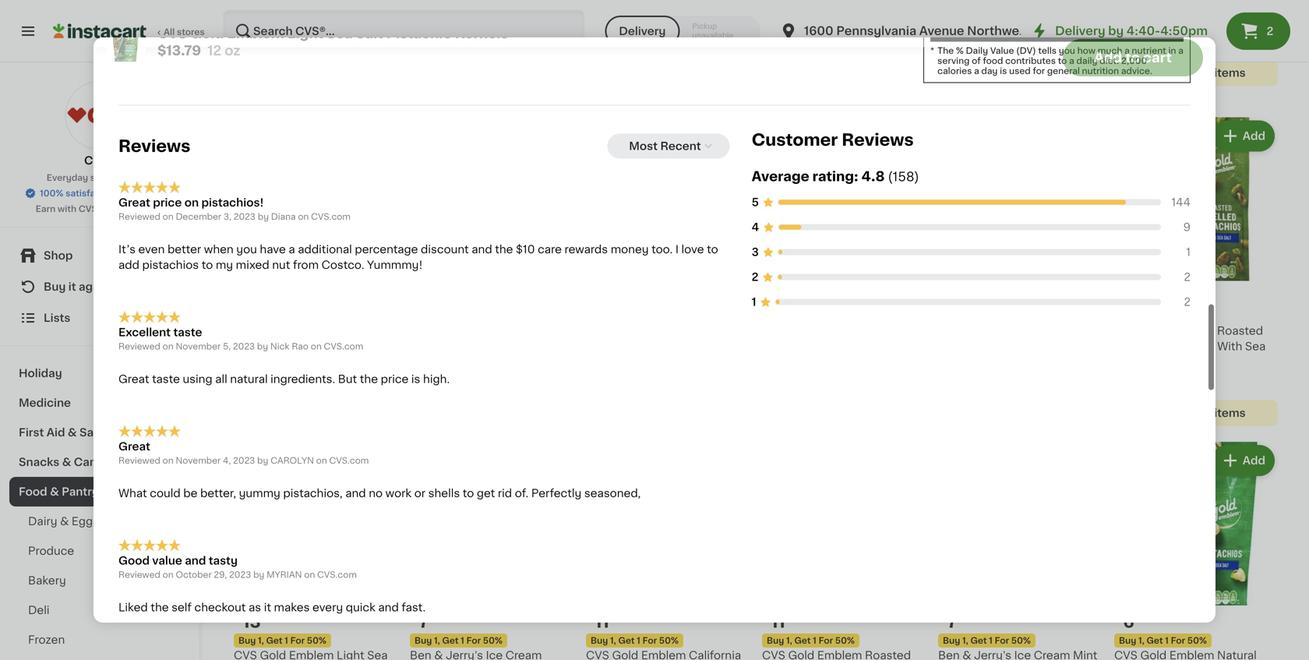 Task type: locate. For each thing, give the bounding box(es) containing it.
holiday
[[19, 368, 62, 379]]

rao
[[292, 342, 309, 351]]

when
[[204, 244, 234, 255]]

a up 2,000
[[1125, 46, 1130, 55]]

price left high.
[[381, 374, 409, 385]]

ice up chocolatta!™
[[838, 1, 855, 11]]

to left get
[[463, 488, 474, 499]]

items down with
[[1215, 408, 1246, 418]]

& inside 'ben & jerry's ice cream boom chocolatta!™ cookie core'
[[787, 1, 796, 11]]

crunch,
[[1052, 16, 1095, 27]]

1 horizontal spatial 14
[[771, 289, 790, 305]]

cvs.com up but
[[324, 342, 364, 351]]

and right the discount at the left top of the page
[[472, 244, 492, 255]]

items
[[1215, 67, 1246, 78], [1039, 83, 1070, 94], [1215, 408, 1246, 418]]

how
[[1078, 46, 1096, 55]]

1 16 oz from the left
[[234, 370, 256, 379]]

is right day
[[1000, 67, 1008, 75]]

see down shelled at bottom
[[1147, 408, 1168, 418]]

shells
[[428, 488, 460, 499]]

add to cart
[[1095, 63, 1172, 77]]

is left high.
[[412, 374, 421, 385]]

see eligible items button
[[1115, 59, 1278, 86], [939, 75, 1102, 102], [1115, 400, 1278, 426]]

by left the carolyn at the bottom left of page
[[257, 456, 268, 465]]

1 16 from the left
[[234, 370, 243, 379]]

1 vertical spatial is
[[412, 374, 421, 385]]

0 vertical spatial is
[[1000, 67, 1008, 75]]

eligible down cvs gold emblem roasted shelled pistachios with sea salt on the right
[[1171, 408, 1212, 418]]

0 horizontal spatial jerry's
[[622, 1, 660, 11]]

ben inside "ben & jerry's ice cream phish food®"
[[586, 1, 608, 11]]

ice
[[662, 1, 679, 11], [838, 1, 855, 11]]

0 vertical spatial light
[[1115, 16, 1143, 27]]

cream
[[682, 1, 718, 11], [858, 1, 895, 11]]

salt inside cvs gold emblem roasted light sea salt pistachios
[[1169, 16, 1190, 27]]

emblem
[[1170, 1, 1215, 11], [227, 55, 284, 68], [289, 325, 334, 336], [1170, 325, 1215, 336]]

0 horizontal spatial you
[[236, 244, 257, 255]]

add button for product group containing add
[[685, 122, 745, 150]]

see eligible items down used
[[971, 83, 1070, 94]]

2 vertical spatial the
[[151, 602, 169, 613]]

corn
[[939, 16, 965, 27]]

see
[[1147, 67, 1168, 78], [971, 83, 992, 94], [1147, 408, 1168, 418]]

cvs inside cvs gold emblem sea salt & pepper peanuts
[[234, 325, 257, 336]]

2 16 oz from the left
[[410, 370, 432, 379]]

price inside great price on pistachios! reviewed on december 3, 2023 by diana on cvs.com
[[153, 197, 182, 208]]

eligible down in
[[1171, 67, 1212, 78]]

cvs up pepper
[[234, 325, 257, 336]]

reviewed up what
[[118, 456, 160, 465]]

0 vertical spatial it
[[68, 281, 76, 292]]

peanuts inside planters dry roasted peanuts
[[234, 16, 279, 27]]

4:50pm
[[1161, 25, 1208, 37]]

great inside great reviewed on november 4, 2023 by carolyn on cvs.com
[[118, 441, 150, 452]]

& for dairy & eggs
[[60, 516, 69, 527]]

product group
[[762, 0, 926, 102], [939, 0, 1102, 102], [1115, 0, 1278, 86], [234, 117, 398, 411], [410, 117, 574, 411], [586, 117, 750, 350], [762, 117, 926, 426], [1115, 117, 1278, 426], [234, 442, 398, 660], [1115, 442, 1278, 660]]

reviewed down good
[[118, 570, 160, 579]]

1 great from the top
[[118, 197, 150, 208]]

1 vertical spatial 14
[[771, 289, 790, 305]]

cvs up shelled at bottom
[[1115, 325, 1138, 336]]

1 horizontal spatial delivery
[[1056, 25, 1106, 37]]

cvs.com up additional
[[311, 212, 351, 221]]

you down family
[[1059, 46, 1076, 55]]

cvs.com up every
[[317, 570, 357, 579]]

& left eggs
[[60, 516, 69, 527]]

0 vertical spatial price
[[153, 197, 182, 208]]

emblem inside cvs gold emblem roasted light sea salt pistachios
[[1170, 1, 1215, 11]]

taste for great
[[152, 374, 180, 385]]

reviewed inside great price on pistachios! reviewed on december 3, 2023 by diana on cvs.com
[[118, 212, 160, 221]]

cream up service type 'group' at top
[[682, 1, 718, 11]]

on right the carolyn at the bottom left of page
[[316, 456, 327, 465]]

gold for cvs gold emblem light sea salt pistachio kernels
[[190, 55, 224, 68]]

0 vertical spatial november
[[176, 342, 221, 351]]

0 vertical spatial $ 13 79
[[1118, 289, 1154, 305]]

0 vertical spatial 4
[[752, 222, 760, 233]]

delivery inside button
[[619, 26, 666, 37]]

0 horizontal spatial price
[[153, 197, 182, 208]]

peanuts
[[234, 16, 279, 27], [276, 341, 321, 352]]

1 vertical spatial eligible
[[995, 83, 1036, 94]]

oz
[[430, 30, 440, 39], [1128, 46, 1138, 54], [960, 61, 970, 70], [245, 370, 256, 379], [422, 370, 432, 379]]

taste inside excellent taste reviewed on november 5, 2023 by nick rao on cvs.com
[[173, 327, 202, 338]]

light down (271)
[[288, 55, 324, 68]]

ingredients.
[[271, 374, 335, 385]]

november left 5,
[[176, 342, 221, 351]]

you up mixed
[[236, 244, 257, 255]]

see eligible items button down cvs gold emblem roasted shelled pistachios with sea salt on the right
[[1115, 400, 1278, 426]]

1 jerry's from the left
[[622, 1, 660, 11]]

product group containing 6
[[1115, 442, 1278, 660]]

2 vertical spatial eligible
[[1171, 408, 1212, 418]]

cvs for cvs gold emblem sea salt & pepper peanuts
[[234, 325, 257, 336]]

family
[[1052, 32, 1087, 43]]

99 inside $ 4 99
[[961, 290, 973, 298]]

by left 'diana'
[[258, 212, 269, 221]]

0 horizontal spatial cream
[[682, 1, 718, 11]]

jerry's up chocolatta!™
[[798, 1, 836, 11]]

and inside it's even better when you have a additional  percentage discount and the $10 care rewards money too. i love to add pistachios to my mixed nut from costco. yummmy!
[[472, 244, 492, 255]]

november
[[176, 342, 221, 351], [176, 456, 221, 465]]

add
[[118, 260, 140, 270]]

what could be better, yummy pistachios, and no work or shells to get rid of. perfectly seasoned,
[[118, 488, 641, 499]]

you inside the * the % daily value (dv) tells you how much a nutrient in a serving of food contributes to a daily diet. 2,000 calories a day is used for general nutrition advice.
[[1059, 46, 1076, 55]]

reviewed inside excellent taste reviewed on november 5, 2023 by nick rao on cvs.com
[[118, 342, 160, 351]]

2 jerry's from the left
[[798, 1, 836, 11]]

cream for ben & jerry's ice cream boom chocolatta!™ cookie core
[[858, 1, 895, 11]]

0 vertical spatial pistachios
[[1192, 16, 1249, 27]]

1 vertical spatial cvs®
[[79, 205, 102, 213]]

add button
[[685, 122, 745, 150], [861, 122, 921, 150], [1214, 122, 1274, 150], [333, 447, 393, 475], [1214, 447, 1274, 475]]

to right 'love'
[[707, 244, 719, 255]]

gold for cvs gold emblem sea salt & pepper peanuts
[[260, 325, 286, 336]]

get
[[795, 312, 811, 320], [266, 636, 283, 645], [442, 636, 459, 645], [619, 636, 635, 645], [795, 636, 811, 645], [971, 636, 987, 645], [1147, 636, 1164, 645]]

1 horizontal spatial is
[[1000, 67, 1008, 75]]

tells
[[1039, 46, 1057, 55]]

2 16 from the left
[[410, 370, 420, 379]]

roasted inside cvs gold emblem roasted shelled pistachios with sea salt
[[1218, 325, 1264, 336]]

14
[[410, 30, 420, 39], [771, 289, 790, 305]]

good
[[118, 555, 150, 566]]

0 vertical spatial you
[[1059, 46, 1076, 55]]

store
[[90, 173, 113, 182]]

price
[[153, 197, 182, 208], [381, 374, 409, 385]]

jerry's inside "ben & jerry's ice cream phish food®"
[[622, 1, 660, 11]]

1 horizontal spatial cream
[[858, 1, 895, 11]]

to down 24 oz
[[1126, 63, 1140, 77]]

(151)
[[820, 49, 840, 57]]

4 reviewed from the top
[[118, 570, 160, 579]]

1 vertical spatial see eligible items
[[971, 83, 1070, 94]]

and down cereal,
[[976, 32, 996, 43]]

shop link
[[9, 240, 189, 271]]

20.2 oz
[[939, 61, 970, 70]]

2 vertical spatial see
[[1147, 408, 1168, 418]]

november inside excellent taste reviewed on november 5, 2023 by nick rao on cvs.com
[[176, 342, 221, 351]]

nutrition
[[1082, 67, 1120, 75]]

ben up phish on the left
[[586, 1, 608, 11]]

0 vertical spatial eligible
[[1171, 67, 1212, 78]]

1 vertical spatial great
[[118, 374, 149, 385]]

great for great reviewed on november 4, 2023 by carolyn on cvs.com
[[118, 441, 150, 452]]

2023 right 5,
[[233, 342, 255, 351]]

1 vertical spatial items
[[1039, 83, 1070, 94]]

ben up boom
[[762, 1, 784, 11]]

79
[[1143, 290, 1154, 298], [262, 614, 273, 623], [611, 614, 622, 623], [787, 614, 798, 623]]

1 horizontal spatial reviews
[[842, 132, 914, 148]]

2 november from the top
[[176, 456, 221, 465]]

gold for cvs gold emblem roasted light sea salt pistachios
[[1141, 1, 1167, 11]]

0 horizontal spatial 7
[[419, 614, 429, 630]]

eligible down used
[[995, 83, 1036, 94]]

1 vertical spatial $ 13 79
[[237, 614, 273, 630]]

jerry's inside 'ben & jerry's ice cream boom chocolatta!™ cookie core'
[[798, 1, 836, 11]]

avenue
[[920, 25, 965, 37]]

gold inside cvs gold emblem sea salt & pepper peanuts
[[260, 325, 286, 336]]

food®
[[619, 16, 654, 27]]

it inside buy it again link
[[68, 281, 76, 292]]

16 oz inside 16 oz button
[[410, 370, 432, 379]]

cluster
[[1010, 16, 1049, 27]]

rating:
[[813, 170, 859, 183]]

roasted right dry
[[304, 1, 350, 11]]

cvs.com up no
[[329, 456, 369, 465]]

1 vertical spatial november
[[176, 456, 221, 465]]

0 horizontal spatial 99
[[961, 290, 973, 298]]

1 vertical spatial light
[[288, 55, 324, 68]]

gold up 4:40-
[[1141, 1, 1167, 11]]

1 horizontal spatial ice
[[838, 1, 855, 11]]

16 right all
[[234, 370, 243, 379]]

0 horizontal spatial $ 11 79
[[589, 614, 622, 630]]

all
[[215, 374, 227, 385]]

1600 pennsylvania avenue northwest button
[[779, 9, 1031, 53]]

and inside good value and tasty reviewed on october 29, 2023 by myrian on cvs.com
[[185, 555, 206, 566]]

0 horizontal spatial light
[[288, 55, 324, 68]]

great inside great price on pistachios! reviewed on december 3, 2023 by diana on cvs.com
[[118, 197, 150, 208]]

1 horizontal spatial 49
[[792, 290, 804, 298]]

0 horizontal spatial 16 oz
[[234, 370, 256, 379]]

a down "of"
[[975, 67, 980, 75]]

items down general
[[1039, 83, 1070, 94]]

1 ice from the left
[[662, 1, 679, 11]]

mixed
[[236, 260, 269, 270]]

9
[[1184, 222, 1191, 233]]

2 inside button
[[1267, 26, 1274, 37]]

3 great from the top
[[118, 441, 150, 452]]

99 inside $ 6 99
[[1136, 614, 1148, 623]]

ben inside 'ben & jerry's ice cream boom chocolatta!™ cookie core'
[[762, 1, 784, 11]]

food & pantry
[[19, 486, 99, 497]]

buy it again link
[[9, 271, 189, 302]]

a up the nut
[[289, 244, 295, 255]]

2 $ 7 49 from the left
[[942, 614, 971, 630]]

1 vertical spatial taste
[[152, 374, 180, 385]]

see eligible items down in
[[1147, 67, 1246, 78]]

i
[[676, 244, 679, 255]]

emblem for shelled
[[1170, 325, 1215, 336]]

1 horizontal spatial the
[[360, 374, 378, 385]]

cvs
[[1115, 1, 1138, 11], [157, 55, 187, 68], [234, 325, 257, 336], [1115, 325, 1138, 336]]

0 vertical spatial great
[[118, 197, 150, 208]]

jerry's
[[622, 1, 660, 11], [798, 1, 836, 11]]

great up medicine link
[[118, 374, 149, 385]]

1 horizontal spatial 16
[[410, 370, 420, 379]]

emblem for sea
[[227, 55, 284, 68]]

great for great taste using all natural ingredients.  but the price is high.
[[118, 374, 149, 385]]

emblem inside cvs gold emblem roasted shelled pistachios with sea salt
[[1170, 325, 1215, 336]]

2023 right 3,
[[234, 212, 256, 221]]

the left self on the bottom of the page
[[151, 602, 169, 613]]

1 $ 7 49 from the left
[[413, 614, 442, 630]]

1 horizontal spatial $ 11 79
[[766, 614, 798, 630]]

see eligible items button down contributes
[[939, 75, 1102, 102]]

0 horizontal spatial reviews
[[118, 138, 191, 154]]

0 vertical spatial 99
[[961, 290, 973, 298]]

and left fast. at the left
[[378, 602, 399, 613]]

jerry's for food®
[[622, 1, 660, 11]]

sea up nutrient
[[1145, 16, 1166, 27]]

pistachios inside cvs gold emblem roasted shelled pistachios with sea salt
[[1158, 341, 1215, 352]]

cvs® up "everyday store prices" "link"
[[84, 155, 115, 166]]

sea inside cvs gold emblem roasted light sea salt pistachios
[[1145, 16, 1166, 27]]

sea right with
[[1246, 341, 1266, 352]]

1 november from the top
[[176, 342, 221, 351]]

1 vertical spatial see
[[971, 83, 992, 94]]

2 7 from the left
[[947, 614, 957, 630]]

1,
[[787, 312, 793, 320], [258, 636, 264, 645], [434, 636, 440, 645], [610, 636, 616, 645], [787, 636, 793, 645], [963, 636, 969, 645], [1139, 636, 1145, 645]]

99
[[961, 290, 973, 298], [1136, 614, 1148, 623]]

1 horizontal spatial $ 7 49
[[942, 614, 971, 630]]

cream up cookie at the top of the page
[[858, 1, 895, 11]]

1 horizontal spatial 11
[[771, 614, 786, 630]]

2023 inside good value and tasty reviewed on october 29, 2023 by myrian on cvs.com
[[229, 570, 251, 579]]

light up 24 oz
[[1115, 16, 1143, 27]]

value
[[152, 555, 182, 566]]

2023 inside excellent taste reviewed on november 5, 2023 by nick rao on cvs.com
[[233, 342, 255, 351]]

ice inside 'ben & jerry's ice cream boom chocolatta!™ cookie core'
[[838, 1, 855, 11]]

49
[[792, 290, 804, 298], [430, 614, 442, 623], [959, 614, 971, 623]]

earn
[[36, 205, 56, 213]]

get
[[477, 488, 495, 499]]

ice up service type 'group' at top
[[662, 1, 679, 11]]

1 vertical spatial peanuts
[[276, 341, 321, 352]]

service type group
[[605, 16, 761, 47]]

2 ben from the left
[[762, 1, 784, 11]]

None search field
[[223, 9, 585, 53]]

cvs up delivery by 4:40-4:50pm
[[1115, 1, 1138, 11]]

deli link
[[9, 596, 189, 625]]

1 horizontal spatial you
[[1059, 46, 1076, 55]]

see eligible items button for cluster
[[939, 75, 1102, 102]]

0 vertical spatial the
[[495, 244, 513, 255]]

1 horizontal spatial jerry's
[[798, 1, 836, 11]]

2023 inside great price on pistachios! reviewed on december 3, 2023 by diana on cvs.com
[[234, 212, 256, 221]]

gold inside cvs gold emblem roasted light sea salt pistachios
[[1141, 1, 1167, 11]]

0 horizontal spatial 14
[[410, 30, 420, 39]]

emblem for salt
[[289, 325, 334, 336]]

general
[[939, 1, 982, 11]]

20.2
[[939, 61, 958, 70]]

see eligible items button down in
[[1115, 59, 1278, 86]]

49 inside $ 14 49
[[792, 290, 804, 298]]

1.25
[[234, 46, 251, 54]]

& down yummmy!
[[384, 325, 393, 336]]

salt down shelled at bottom
[[1115, 356, 1136, 367]]

$ inside $ 14 49
[[766, 290, 771, 298]]

emblem inside cvs gold emblem sea salt & pepper peanuts
[[289, 325, 334, 336]]

2 cream from the left
[[858, 1, 895, 11]]

product group containing cvs gold emblem roasted light sea salt pistachios
[[1115, 0, 1278, 86]]

$ 6 99
[[1118, 614, 1148, 630]]

contributes
[[1006, 57, 1056, 65]]

1 vertical spatial 99
[[1136, 614, 1148, 623]]

cream for ben & jerry's ice cream phish food®
[[682, 1, 718, 11]]

0 horizontal spatial 11
[[595, 614, 610, 630]]

0 vertical spatial items
[[1215, 67, 1246, 78]]

1 horizontal spatial 4
[[947, 289, 959, 305]]

natural
[[230, 374, 268, 385]]

reviews up 4.8
[[842, 132, 914, 148]]

great up what
[[118, 441, 150, 452]]

what
[[118, 488, 147, 499]]

better,
[[200, 488, 236, 499]]

& up phish on the left
[[611, 1, 619, 11]]

pepper
[[234, 341, 274, 352]]

sea up but
[[337, 325, 357, 336]]

0 horizontal spatial delivery
[[619, 26, 666, 37]]

1 pt
[[586, 46, 601, 54]]

core
[[762, 32, 789, 43]]

my
[[216, 260, 233, 270]]

roasted up with
[[1218, 325, 1264, 336]]

16 oz right but
[[410, 370, 432, 379]]

3 reviewed from the top
[[118, 456, 160, 465]]

nick
[[270, 342, 290, 351]]

cream inside "ben & jerry's ice cream phish food®"
[[682, 1, 718, 11]]

see eligible items down cvs gold emblem roasted shelled pistachios with sea salt on the right
[[1147, 408, 1246, 418]]

salt up (116)
[[1169, 16, 1190, 27]]

by inside great reviewed on november 4, 2023 by carolyn on cvs.com
[[257, 456, 268, 465]]

day
[[982, 67, 998, 75]]

by left nick
[[257, 342, 268, 351]]

earn with cvs® extracare®
[[36, 205, 154, 213]]

december
[[176, 212, 221, 221]]

2 horizontal spatial the
[[495, 244, 513, 255]]

everyday store prices link
[[47, 172, 152, 184]]

1 cream from the left
[[682, 1, 718, 11]]

great down "prices"
[[118, 197, 150, 208]]

& inside "ben & jerry's ice cream phish food®"
[[611, 1, 619, 11]]

gold up nick
[[260, 325, 286, 336]]

2 vertical spatial see eligible items
[[1147, 408, 1246, 418]]

0 horizontal spatial is
[[412, 374, 421, 385]]

roasted inside planters dry roasted peanuts
[[304, 1, 350, 11]]

0 horizontal spatial it
[[68, 281, 76, 292]]

reviews up "prices"
[[118, 138, 191, 154]]

cvs inside cvs gold emblem roasted shelled pistachios with sea salt
[[1115, 325, 1138, 336]]

0 vertical spatial see
[[1147, 67, 1168, 78]]

to up general
[[1058, 57, 1068, 65]]

as
[[249, 602, 261, 613]]

1600
[[804, 25, 834, 37]]

gold inside cvs gold emblem roasted shelled pistachios with sea salt
[[1141, 325, 1167, 336]]

0 vertical spatial peanuts
[[234, 16, 279, 27]]

0 vertical spatial taste
[[173, 327, 202, 338]]

salt down yummmy!
[[360, 325, 381, 336]]

1 reviewed from the top
[[118, 212, 160, 221]]

2 reviewed from the top
[[118, 342, 160, 351]]

planters dry roasted peanuts
[[234, 1, 350, 27]]

1 horizontal spatial 16 oz
[[410, 370, 432, 379]]

2 horizontal spatial 49
[[959, 614, 971, 623]]

product group containing ben & jerry's ice cream boom chocolatta!™ cookie core
[[762, 0, 926, 102]]

emblem for light
[[1170, 1, 1215, 11]]

0 horizontal spatial 4
[[752, 222, 760, 233]]

see for cereal,
[[971, 83, 992, 94]]

most recent button
[[607, 134, 730, 159]]

0 vertical spatial 13
[[1124, 289, 1142, 305]]

delivery for delivery by 4:40-4:50pm
[[1056, 25, 1106, 37]]

0 horizontal spatial 13
[[243, 614, 261, 630]]

2023 right the 29,
[[229, 570, 251, 579]]

peanuts inside cvs gold emblem sea salt & pepper peanuts
[[276, 341, 321, 352]]

produce link
[[9, 536, 189, 566]]

1 vertical spatial you
[[236, 244, 257, 255]]

0 vertical spatial see eligible items
[[1147, 67, 1246, 78]]

cvs inside cvs gold emblem roasted light sea salt pistachios
[[1115, 1, 1138, 11]]

taste left using
[[152, 374, 180, 385]]

& inside cvs gold emblem sea salt & pepper peanuts
[[384, 325, 393, 336]]

1 vertical spatial pistachios
[[1158, 341, 1215, 352]]

ice inside "ben & jerry's ice cream phish food®"
[[662, 1, 679, 11]]

november left 4,
[[176, 456, 221, 465]]

1 horizontal spatial 99
[[1136, 614, 1148, 623]]

on right 'diana'
[[298, 212, 309, 221]]

0 horizontal spatial 16
[[234, 370, 243, 379]]

2 great from the top
[[118, 374, 149, 385]]

2 vertical spatial items
[[1215, 408, 1246, 418]]

cream inside 'ben & jerry's ice cream boom chocolatta!™ cookie core'
[[858, 1, 895, 11]]

see eligible items button for salt
[[1115, 59, 1278, 86]]

(158)
[[888, 171, 920, 183]]

peanuts down planters
[[234, 16, 279, 27]]

1 horizontal spatial ben
[[762, 1, 784, 11]]

0 horizontal spatial ice
[[662, 1, 679, 11]]

1 ben from the left
[[586, 1, 608, 11]]

& left candy
[[62, 457, 71, 468]]

sea inside cvs gold emblem roasted shelled pistachios with sea salt
[[1246, 341, 1266, 352]]

14 fl oz
[[410, 30, 440, 39]]

1 horizontal spatial light
[[1115, 16, 1143, 27]]

99 for 6
[[1136, 614, 1148, 623]]

and up october
[[185, 555, 206, 566]]

cvs down all
[[157, 55, 187, 68]]

the right but
[[360, 374, 378, 385]]

reviewed inside good value and tasty reviewed on october 29, 2023 by myrian on cvs.com
[[118, 570, 160, 579]]

see for sea
[[1147, 67, 1168, 78]]

roasted inside cvs gold emblem roasted light sea salt pistachios
[[1218, 1, 1264, 11]]

ben for ben & jerry's ice cream boom chocolatta!™ cookie core
[[762, 1, 784, 11]]

*
[[931, 46, 935, 55]]

& up boom
[[787, 1, 796, 11]]

phish
[[586, 16, 616, 27]]

2 vertical spatial great
[[118, 441, 150, 452]]

0 vertical spatial 14
[[410, 30, 420, 39]]

0 horizontal spatial $ 7 49
[[413, 614, 442, 630]]

jerry's for chocolatta!™
[[798, 1, 836, 11]]

1 vertical spatial it
[[264, 602, 271, 613]]

gold up shelled at bottom
[[1141, 325, 1167, 336]]

gold down stores
[[190, 55, 224, 68]]

2 ice from the left
[[838, 1, 855, 11]]

price up december
[[153, 197, 182, 208]]

0 horizontal spatial ben
[[586, 1, 608, 11]]

no
[[369, 488, 383, 499]]

peanuts up ingredients.
[[276, 341, 321, 352]]

roasted for cvs gold emblem roasted light sea salt pistachios
[[1218, 1, 1264, 11]]

cvs® inside "link"
[[79, 205, 102, 213]]

reviewed down guarantee on the left of page
[[118, 212, 160, 221]]

1 horizontal spatial 7
[[947, 614, 957, 630]]

1 vertical spatial price
[[381, 374, 409, 385]]



Task type: vqa. For each thing, say whether or not it's contained in the screenshot.
"oz,"
no



Task type: describe. For each thing, give the bounding box(es) containing it.
see eligible items for cluster
[[971, 83, 1070, 94]]

extracare®
[[105, 205, 154, 213]]

diet.
[[1100, 57, 1120, 65]]

(271)
[[292, 33, 312, 42]]

1 vertical spatial 4
[[947, 289, 959, 305]]

by inside excellent taste reviewed on november 5, 2023 by nick rao on cvs.com
[[257, 342, 268, 351]]

eligible for salt
[[1171, 67, 1212, 78]]

$ inside $ 4 99
[[942, 290, 947, 298]]

2 $ 11 79 from the left
[[766, 614, 798, 630]]

reviewed inside great reviewed on november 4, 2023 by carolyn on cvs.com
[[118, 456, 160, 465]]

it's
[[118, 244, 136, 255]]

delivery button
[[605, 16, 680, 47]]

3
[[752, 247, 759, 258]]

too.
[[652, 244, 673, 255]]

0 horizontal spatial $ 13 79
[[237, 614, 273, 630]]

money
[[611, 244, 649, 255]]

0 vertical spatial cvs®
[[84, 155, 115, 166]]

general
[[1048, 67, 1080, 75]]

recent
[[661, 141, 701, 152]]

100% satisfaction guarantee
[[40, 189, 165, 198]]

food
[[19, 486, 47, 497]]

29,
[[214, 570, 227, 579]]

6
[[1124, 614, 1135, 630]]

salt inside cvs gold emblem roasted shelled pistachios with sea salt
[[1115, 356, 1136, 367]]

great reviewed on november 4, 2023 by carolyn on cvs.com
[[118, 441, 369, 465]]

instacart logo image
[[53, 22, 147, 41]]

pennsylvania
[[837, 25, 917, 37]]

add button for product group containing 6
[[1214, 447, 1274, 475]]

1 11 from the left
[[595, 614, 610, 630]]

cvs for cvs gold emblem roasted shelled pistachios with sea salt
[[1115, 325, 1138, 336]]

be
[[183, 488, 198, 499]]

in
[[1169, 46, 1177, 55]]

cvs for cvs gold emblem roasted light sea salt pistachios
[[1115, 1, 1138, 11]]

gold for cvs gold emblem roasted shelled pistachios with sea salt
[[1141, 325, 1167, 336]]

excellent
[[118, 327, 171, 338]]

bakery
[[28, 575, 66, 586]]

to inside the * the % daily value (dv) tells you how much a nutrient in a serving of food contributes to a daily diet. 2,000 calories a day is used for general nutrition advice.
[[1058, 57, 1068, 65]]

3,
[[224, 212, 231, 221]]

tasty
[[209, 555, 238, 566]]

$ 14 49
[[766, 289, 804, 305]]

by inside great price on pistachios! reviewed on december 3, 2023 by diana on cvs.com
[[258, 212, 269, 221]]

october
[[176, 570, 212, 579]]

14 inside product group
[[771, 289, 790, 305]]

salt inside cvs gold emblem sea salt & pepper peanuts
[[360, 325, 381, 336]]

ice for food®
[[662, 1, 679, 11]]

1 horizontal spatial it
[[264, 602, 271, 613]]

sea inside cvs gold emblem sea salt & pepper peanuts
[[337, 325, 357, 336]]

& for ben & jerry's ice cream boom chocolatta!™ cookie core
[[787, 1, 796, 11]]

salt left pistachio
[[356, 55, 383, 68]]

the inside it's even better when you have a additional  percentage discount and the $10 care rewards money too. i love to add pistachios to my mixed nut from costco. yummmy!
[[495, 244, 513, 255]]

on right rao
[[311, 342, 322, 351]]

& for food & pantry
[[50, 486, 59, 497]]

ben for ben & jerry's ice cream phish food®
[[586, 1, 608, 11]]

$10
[[516, 244, 535, 255]]

daily
[[966, 46, 989, 55]]

roasted for cvs gold emblem roasted shelled pistachios with sea salt
[[1218, 325, 1264, 336]]

by up 24
[[1109, 25, 1124, 37]]

pistachios inside cvs gold emblem roasted light sea salt pistachios
[[1192, 16, 1249, 27]]

taste for excellent
[[173, 327, 202, 338]]

product group containing cvs gold emblem sea salt & pepper peanuts
[[234, 117, 398, 411]]

product group containing 16 oz
[[410, 117, 574, 411]]

great price on pistachios! reviewed on december 3, 2023 by diana on cvs.com
[[118, 197, 351, 221]]

product group containing general mills reese's puffs corn cereal, cluster crunch, sweet and crunchy, family size
[[939, 0, 1102, 102]]

2 button
[[1227, 12, 1291, 50]]

1.25 lb
[[234, 46, 262, 54]]

is inside the * the % daily value (dv) tells you how much a nutrient in a serving of food contributes to a daily diet. 2,000 calories a day is used for general nutrition advice.
[[1000, 67, 1008, 75]]

for
[[1033, 67, 1045, 75]]

every
[[313, 602, 343, 613]]

5
[[752, 197, 759, 208]]

reese's
[[1012, 1, 1056, 11]]

& for ben & jerry's ice cream phish food®
[[611, 1, 619, 11]]

liked the self checkout as it makes every quick and fast.
[[118, 602, 426, 613]]

on left december
[[163, 212, 174, 221]]

diana
[[271, 212, 296, 221]]

all stores
[[164, 28, 205, 36]]

on down excellent
[[163, 342, 174, 351]]

average rating: 4.8 (158)
[[752, 170, 920, 183]]

or
[[415, 488, 426, 499]]

with
[[1218, 341, 1243, 352]]

1 horizontal spatial $ 13 79
[[1118, 289, 1154, 305]]

you inside it's even better when you have a additional  percentage discount and the $10 care rewards money too. i love to add pistachios to my mixed nut from costco. yummmy!
[[236, 244, 257, 255]]

cvs.com inside great reviewed on november 4, 2023 by carolyn on cvs.com
[[329, 456, 369, 465]]

(116)
[[1172, 33, 1192, 42]]

oz inside button
[[422, 370, 432, 379]]

16 inside button
[[410, 370, 420, 379]]

from
[[293, 260, 319, 270]]

light inside cvs gold emblem roasted light sea salt pistachios
[[1115, 16, 1143, 27]]

by inside good value and tasty reviewed on october 29, 2023 by myrian on cvs.com
[[253, 570, 265, 579]]

cvs® logo image
[[65, 81, 134, 150]]

product group containing 14
[[762, 117, 926, 426]]

%
[[956, 46, 964, 55]]

delivery for delivery
[[619, 26, 666, 37]]

great for great price on pistachios! reviewed on december 3, 2023 by diana on cvs.com
[[118, 197, 150, 208]]

pantry
[[62, 486, 99, 497]]

$ inside $ 6 99
[[1118, 614, 1124, 623]]

shop
[[44, 250, 73, 261]]

5,
[[223, 342, 231, 351]]

1 vertical spatial the
[[360, 374, 378, 385]]

2 11 from the left
[[771, 614, 786, 630]]

a up general
[[1070, 57, 1075, 65]]

have
[[260, 244, 286, 255]]

kernels
[[455, 55, 509, 68]]

add button for product group containing 14
[[861, 122, 921, 150]]

on right myrian
[[304, 570, 315, 579]]

and left no
[[346, 488, 366, 499]]

deli
[[28, 605, 49, 616]]

4.8
[[862, 170, 885, 183]]

pistachios
[[142, 260, 199, 270]]

items for general mills reese's puffs corn cereal, cluster crunch, sweet and crunchy, family size
[[1039, 83, 1070, 94]]

rid
[[498, 488, 512, 499]]

love
[[682, 244, 704, 255]]

dairy & eggs link
[[9, 507, 189, 536]]

1 7 from the left
[[419, 614, 429, 630]]

cvs gold emblem roasted shelled pistachios with sea salt
[[1115, 325, 1266, 367]]

product group containing add
[[586, 117, 750, 350]]

a inside it's even better when you have a additional  percentage discount and the $10 care rewards money too. i love to add pistachios to my mixed nut from costco. yummmy!
[[289, 244, 295, 255]]

and inside general mills reese's puffs corn cereal, cluster crunch, sweet and crunchy, family size
[[976, 32, 996, 43]]

items for cvs gold emblem roasted light sea salt pistachios
[[1215, 67, 1246, 78]]

2023 inside great reviewed on november 4, 2023 by carolyn on cvs.com
[[233, 456, 255, 465]]

1 horizontal spatial price
[[381, 374, 409, 385]]

nutrient
[[1132, 46, 1167, 55]]

to left 'my'
[[202, 260, 213, 270]]

on up could
[[163, 456, 174, 465]]

makes
[[274, 602, 310, 613]]

* the % daily value (dv) tells you how much a nutrient in a serving of food contributes to a daily diet. 2,000 calories a day is used for general nutrition advice.
[[931, 46, 1184, 75]]

cvs.com inside excellent taste reviewed on november 5, 2023 by nick rao on cvs.com
[[324, 342, 364, 351]]

cookie
[[875, 16, 913, 27]]

cvs.com inside great price on pistachios! reviewed on december 3, 2023 by diana on cvs.com
[[311, 212, 351, 221]]

1 horizontal spatial 13
[[1124, 289, 1142, 305]]

food & pantry link
[[9, 477, 189, 507]]

carolyn
[[271, 456, 314, 465]]

on down value
[[163, 570, 174, 579]]

northwest
[[968, 25, 1031, 37]]

everyday
[[47, 173, 88, 182]]

eggs
[[72, 516, 99, 527]]

cvs for cvs gold emblem light sea salt pistachio kernels
[[157, 55, 187, 68]]

0 horizontal spatial 49
[[430, 614, 442, 623]]

1 $ 11 79 from the left
[[589, 614, 622, 630]]

yummmy!
[[367, 260, 423, 270]]

to inside button
[[1126, 63, 1140, 77]]

pt
[[592, 46, 601, 54]]

delivery by 4:40-4:50pm
[[1056, 25, 1208, 37]]

first
[[19, 427, 44, 438]]

a right in
[[1179, 46, 1184, 55]]

self
[[172, 602, 192, 613]]

fast.
[[402, 602, 426, 613]]

& for snacks & candy
[[62, 457, 71, 468]]

$ 4 99
[[942, 289, 973, 305]]

ice for chocolatta!™
[[838, 1, 855, 11]]

pistachio
[[386, 55, 452, 68]]

sea down planters dry roasted peanuts
[[327, 55, 353, 68]]

100%
[[40, 189, 64, 198]]

delivery by 4:40-4:50pm link
[[1031, 22, 1208, 41]]

costco.
[[322, 260, 364, 270]]

bakery link
[[9, 566, 189, 596]]

november inside great reviewed on november 4, 2023 by carolyn on cvs.com
[[176, 456, 221, 465]]

sweet
[[939, 32, 973, 43]]

1 vertical spatial 13
[[243, 614, 261, 630]]

on up december
[[185, 197, 199, 208]]

eligible for cluster
[[995, 83, 1036, 94]]

lb
[[253, 46, 262, 54]]

but
[[338, 374, 357, 385]]

& right aid
[[68, 427, 77, 438]]

see eligible items for salt
[[1147, 67, 1246, 78]]

99 for 4
[[961, 290, 973, 298]]

excellent taste reviewed on november 5, 2023 by nick rao on cvs.com
[[118, 327, 364, 351]]

buy it again
[[44, 281, 110, 292]]

0 horizontal spatial the
[[151, 602, 169, 613]]

could
[[150, 488, 181, 499]]

crunchy,
[[999, 32, 1049, 43]]

using
[[183, 374, 213, 385]]

dairy & eggs
[[28, 516, 99, 527]]

cvs.com inside good value and tasty reviewed on october 29, 2023 by myrian on cvs.com
[[317, 570, 357, 579]]



